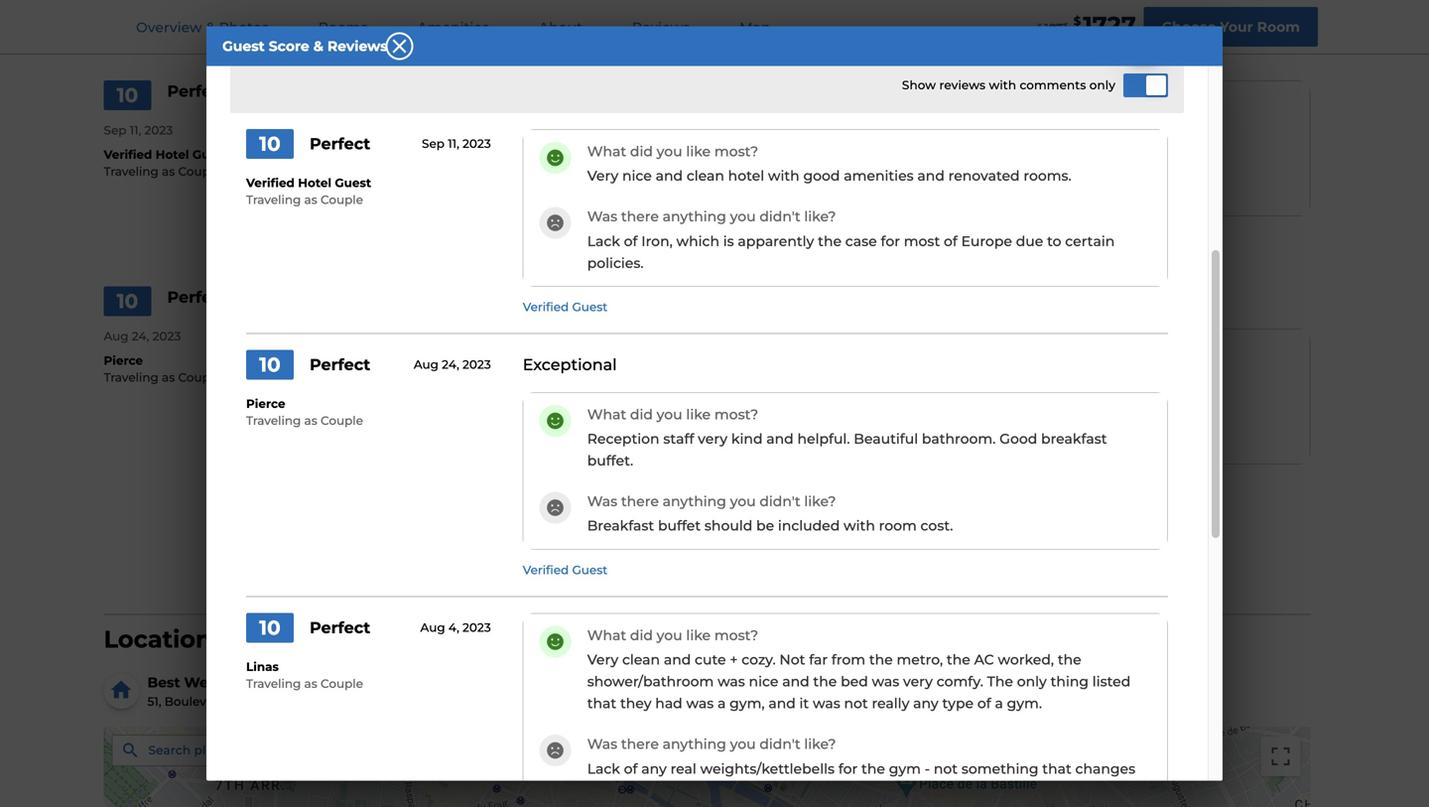 Task type: locate. For each thing, give the bounding box(es) containing it.
1 horizontal spatial helpful.
[[798, 431, 850, 447]]

2 vertical spatial nice
[[749, 673, 779, 690]]

only down worked,
[[1017, 673, 1047, 690]]

the
[[580, 184, 604, 201], [818, 233, 842, 249], [870, 651, 893, 668], [947, 651, 971, 668], [1058, 651, 1082, 668], [814, 673, 837, 690], [862, 760, 886, 777], [587, 782, 611, 799]]

11,
[[130, 123, 141, 137], [448, 137, 460, 151]]

had
[[656, 695, 683, 712]]

renovated up what did you like most? very nice and clean hotel with good amenities and renovated rooms.
[[711, 119, 782, 135]]

not down bed
[[844, 695, 868, 712]]

clean
[[449, 119, 487, 135], [687, 167, 725, 184], [623, 651, 660, 668]]

0 horizontal spatial sep
[[104, 123, 127, 137]]

weights/kettlebells
[[701, 760, 835, 777]]

0 horizontal spatial certain
[[827, 184, 877, 201]]

a
[[718, 695, 726, 712], [995, 695, 1004, 712]]

0 horizontal spatial &
[[206, 19, 215, 36]]

with
[[989, 78, 1017, 92], [530, 119, 562, 135], [768, 167, 800, 184], [606, 432, 637, 449], [844, 517, 876, 534]]

most? inside what did you like most? very nice and clean hotel with good amenities and renovated rooms.
[[715, 143, 759, 160]]

1 horizontal spatial which
[[677, 233, 720, 249]]

0 vertical spatial buffet
[[420, 432, 463, 449]]

as
[[162, 164, 175, 179], [304, 192, 317, 207], [162, 370, 175, 385], [304, 413, 317, 428], [304, 677, 317, 691]]

nice down close icon
[[384, 119, 414, 135]]

1 horizontal spatial pierce traveling as couple
[[246, 397, 363, 428]]

should
[[467, 432, 515, 449], [705, 517, 753, 534]]

1 vertical spatial verified guest
[[523, 563, 608, 578]]

pierce traveling as couple
[[104, 354, 221, 385], [246, 397, 363, 428]]

very inside what did you like most? very clean and cute + cozy. not far from the metro, the ac worked, the shower/bathroom was nice and the bed was very comfy. the only thing listed that they had was a gym, and it was not really any type of a gym.
[[903, 673, 933, 690]]

what did you like most? reception staff very kind and helpful. beautiful bathroom.  good breakfast buffet.
[[349, 342, 919, 384], [587, 406, 1108, 469]]

0 horizontal spatial included
[[540, 432, 602, 449]]

1 vertical spatial bathroom.
[[922, 431, 996, 447]]

reviews down rooms
[[328, 38, 388, 55]]

buffet
[[420, 432, 463, 449], [658, 517, 701, 534]]

1 horizontal spatial rooms.
[[1024, 167, 1072, 184]]

what
[[587, 143, 627, 160], [349, 342, 389, 359], [587, 406, 627, 423], [587, 627, 627, 644]]

nice
[[384, 119, 414, 135], [623, 167, 652, 184], [749, 673, 779, 690]]

of inside was there anything you didn't like? lack of any real weights/kettlebells for the gym - not something that changes the score rating.
[[624, 760, 638, 777]]

nice down very nice and clean hotel with good amenities and renovated rooms.
[[623, 167, 652, 184]]

tab list
[[111, 0, 796, 54]]

2 vertical spatial for
[[839, 760, 858, 777]]

you inside what did you like most? very clean and cute + cozy. not far from the metro, the ac worked, the shower/bathroom was nice and the bed was very comfy. the only thing listed that they had was a gym, and it was not really any type of a gym.
[[657, 627, 683, 644]]

1 vertical spatial which
[[677, 233, 720, 249]]

$
[[1074, 14, 1082, 28], [1038, 22, 1043, 32]]

0 vertical spatial clean
[[449, 119, 487, 135]]

only inside what did you like most? very clean and cute + cozy. not far from the metro, the ac worked, the shower/bathroom was nice and the bed was very comfy. the only thing listed that they had was a gym, and it was not really any type of a gym.
[[1017, 673, 1047, 690]]

cost.
[[683, 432, 715, 449], [921, 517, 954, 534]]

1 vertical spatial nice
[[623, 167, 652, 184]]

very inside what did you like most? very clean and cute + cozy. not far from the metro, the ac worked, the shower/bathroom was nice and the bed was very comfy. the only thing listed that they had was a gym, and it was not really any type of a gym.
[[587, 651, 619, 668]]

rooms. down "comments"
[[1024, 167, 1072, 184]]

gym.
[[1007, 695, 1043, 712]]

any
[[914, 695, 939, 712], [642, 760, 667, 777]]

kind
[[494, 367, 525, 384], [732, 431, 763, 447]]

for left the gym on the right
[[839, 760, 858, 777]]

$ right 1831
[[1074, 14, 1082, 28]]

& right score
[[313, 38, 324, 55]]

0 horizontal spatial renovated
[[711, 119, 782, 135]]

hotel inside what did you like most? very nice and clean hotel with good amenities and renovated rooms.
[[728, 167, 765, 184]]

any left real
[[642, 760, 667, 777]]

lack inside was there anything you didn't like? lack of any real weights/kettlebells for the gym - not something that changes the score rating.
[[587, 760, 620, 777]]

0 vertical spatial renovated
[[711, 119, 782, 135]]

room
[[641, 432, 679, 449], [879, 517, 917, 534]]

0 horizontal spatial reception
[[349, 367, 422, 384]]

nice down cozy.
[[749, 673, 779, 690]]

1 horizontal spatial not
[[934, 760, 958, 777]]

the down the far
[[814, 673, 837, 690]]

shower/bathroom
[[587, 673, 714, 690]]

1 horizontal spatial should
[[705, 517, 753, 534]]

the up thing on the right of page
[[1058, 651, 1082, 668]]

1 vertical spatial aug 24, 2023
[[414, 358, 491, 372]]

policies.
[[881, 184, 937, 201], [587, 254, 644, 271]]

verified hotel guest traveling as couple
[[104, 148, 229, 179], [246, 176, 371, 207]]

case down very nice and clean hotel with good amenities and renovated rooms.
[[608, 184, 639, 201]]

you
[[657, 143, 683, 160], [492, 159, 518, 176], [730, 208, 756, 225], [419, 342, 445, 359], [657, 406, 683, 423], [492, 407, 518, 424], [730, 493, 756, 510], [657, 627, 683, 644], [730, 736, 756, 753]]

was down +
[[718, 673, 745, 690]]

1 horizontal spatial $
[[1074, 14, 1082, 28]]

1 vertical spatial policies.
[[587, 254, 644, 271]]

rooms.
[[786, 119, 834, 135], [1024, 167, 1072, 184]]

1 horizontal spatial nice
[[623, 167, 652, 184]]

0 vertical spatial only
[[1090, 78, 1116, 92]]

-
[[925, 760, 930, 777]]

very
[[349, 119, 381, 135], [587, 167, 619, 184], [587, 651, 619, 668]]

1 vertical spatial hotel
[[298, 176, 332, 190]]

reviews left map button at the right top of the page
[[632, 19, 690, 36]]

the left score
[[587, 782, 611, 799]]

0 vertical spatial verified guest
[[523, 300, 608, 314]]

for down very nice and clean hotel with good amenities and renovated rooms.
[[643, 184, 662, 201]]

good
[[762, 367, 800, 384], [1000, 431, 1038, 447]]

apparently down very nice and clean hotel with good amenities and renovated rooms.
[[500, 184, 576, 201]]

0 horizontal spatial cost.
[[683, 432, 715, 449]]

nice inside what did you like most? very nice and clean hotel with good amenities and renovated rooms.
[[623, 167, 652, 184]]

1 horizontal spatial bathroom.
[[922, 431, 996, 447]]

1 horizontal spatial 11,
[[448, 137, 460, 151]]

didn't inside was there anything you didn't like? lack of any real weights/kettlebells for the gym - not something that changes the score rating.
[[760, 736, 801, 753]]

traveling inside linas traveling as couple
[[246, 677, 301, 691]]

0 horizontal spatial a
[[718, 695, 726, 712]]

clean inside what did you like most? very nice and clean hotel with good amenities and renovated rooms.
[[687, 167, 725, 184]]

0 vertical spatial apparently
[[500, 184, 576, 201]]

that left they
[[587, 695, 617, 712]]

the right from
[[870, 651, 893, 668]]

was inside was there anything you didn't like? lack of any real weights/kettlebells for the gym - not something that changes the score rating.
[[587, 736, 618, 753]]

real
[[671, 760, 697, 777]]

1 horizontal spatial good
[[1000, 431, 1038, 447]]

1 horizontal spatial good
[[804, 167, 840, 184]]

show reviews with comments only
[[902, 78, 1116, 92]]

breakfast
[[803, 367, 869, 384], [1042, 431, 1108, 447]]

not inside was there anything you didn't like? lack of any real weights/kettlebells for the gym - not something that changes the score rating.
[[934, 760, 958, 777]]

you inside what did you like most? very nice and clean hotel with good amenities and renovated rooms.
[[657, 143, 683, 160]]

2 horizontal spatial for
[[881, 233, 900, 249]]

was there anything you didn't like? lack of iron, which is apparently the case for most of europe due to certain policies.
[[349, 159, 937, 201], [587, 208, 1115, 271]]

was there anything you didn't like? lack of any real weights/kettlebells for the gym - not something that changes the score rating.
[[587, 736, 1136, 799]]

was
[[718, 673, 745, 690], [872, 673, 900, 690], [687, 695, 714, 712], [813, 695, 841, 712]]

1 vertical spatial hotel
[[728, 167, 765, 184]]

hotel
[[490, 119, 527, 135], [728, 167, 765, 184]]

1 horizontal spatial aug 24, 2023
[[414, 358, 491, 372]]

0 vertical spatial iron,
[[404, 184, 435, 201]]

like? inside was there anything you didn't like? lack of any real weights/kettlebells for the gym - not something that changes the score rating.
[[805, 736, 836, 753]]

renovated
[[711, 119, 782, 135], [949, 167, 1020, 184]]

1 horizontal spatial &
[[313, 38, 324, 55]]

$ left 1831
[[1038, 22, 1043, 32]]

0 vertical spatial any
[[914, 695, 939, 712]]

1 vertical spatial very
[[587, 167, 619, 184]]

2 horizontal spatial very
[[903, 673, 933, 690]]

a down the
[[995, 695, 1004, 712]]

as inside linas traveling as couple
[[304, 677, 317, 691]]

renovated down reviews
[[949, 167, 1020, 184]]

renovated inside what did you like most? very nice and clean hotel with good amenities and renovated rooms.
[[949, 167, 1020, 184]]

comments
[[1020, 78, 1087, 92]]

2 vertical spatial very
[[587, 651, 619, 668]]

1 horizontal spatial buffet.
[[873, 367, 919, 384]]

best
[[147, 674, 180, 691]]

not right -
[[934, 760, 958, 777]]

0 horizontal spatial breakfast
[[803, 367, 869, 384]]

0 vertical spatial &
[[206, 19, 215, 36]]

not
[[844, 695, 868, 712], [934, 760, 958, 777]]

map region
[[104, 727, 1311, 807]]

1 horizontal spatial any
[[914, 695, 939, 712]]

which
[[439, 184, 482, 201], [677, 233, 720, 249]]

very for what did you like most? very nice and clean hotel with good amenities and renovated rooms.
[[587, 167, 619, 184]]

what inside what did you like most? very clean and cute + cozy. not far from the metro, the ac worked, the shower/bathroom was nice and the bed was very comfy. the only thing listed that they had was a gym, and it was not really any type of a gym.
[[587, 627, 627, 644]]

2 horizontal spatial clean
[[687, 167, 725, 184]]

1 horizontal spatial be
[[757, 517, 775, 534]]

room
[[1258, 18, 1301, 35]]

very inside what did you like most? very nice and clean hotel with good amenities and renovated rooms.
[[587, 167, 619, 184]]

exceptional
[[523, 355, 617, 374]]

1 vertical spatial not
[[934, 760, 958, 777]]

0 horizontal spatial due
[[778, 184, 806, 201]]

apparently
[[500, 184, 576, 201], [738, 233, 815, 249]]

that
[[587, 695, 617, 712], [1043, 760, 1072, 777]]

1 vertical spatial reception
[[587, 431, 660, 447]]

the down very nice and clean hotel with good amenities and renovated rooms.
[[580, 184, 604, 201]]

certain
[[827, 184, 877, 201], [1066, 233, 1115, 249]]

any inside what did you like most? very clean and cute + cozy. not far from the metro, the ac worked, the shower/bathroom was nice and the bed was very comfy. the only thing listed that they had was a gym, and it was not really any type of a gym.
[[914, 695, 939, 712]]

far
[[809, 651, 828, 668]]

0 vertical spatial europe
[[724, 184, 775, 201]]

10
[[117, 83, 138, 107], [259, 132, 281, 156], [117, 289, 138, 313], [259, 353, 281, 377], [259, 616, 281, 640]]

1 vertical spatial &
[[313, 38, 324, 55]]

was there anything you didn't like? lack of iron, which is apparently the case for most of europe due to certain policies. down very nice and clean hotel with good amenities and renovated rooms.
[[349, 159, 937, 201]]

1 horizontal spatial only
[[1090, 78, 1116, 92]]

1 vertical spatial what did you like most? reception staff very kind and helpful. beautiful bathroom.  good breakfast buffet.
[[587, 406, 1108, 469]]

best western plus la demeure 51, boulevard saint marcel, paris, france
[[147, 674, 386, 709]]

comfy.
[[937, 673, 984, 690]]

the up comfy.
[[947, 651, 971, 668]]

1 vertical spatial was there anything you didn't like? lack of iron, which is apparently the case for most of europe due to certain policies.
[[587, 208, 1115, 271]]

amenities button
[[394, 1, 513, 54]]

verified
[[104, 148, 152, 162], [246, 176, 295, 190], [523, 300, 569, 314], [523, 563, 569, 578]]

anything inside was there anything you didn't like? lack of any real weights/kettlebells for the gym - not something that changes the score rating.
[[663, 736, 727, 753]]

0 horizontal spatial sep 11, 2023
[[104, 123, 173, 137]]

guest
[[222, 38, 265, 55], [193, 148, 229, 162], [335, 176, 371, 190], [572, 300, 608, 314], [572, 563, 608, 578]]

for down what did you like most? very nice and clean hotel with good amenities and renovated rooms.
[[881, 233, 900, 249]]

choose your room button
[[1144, 7, 1318, 47]]

guest score & reviews
[[222, 38, 388, 55]]

0 vertical spatial for
[[643, 184, 662, 201]]

was there anything you didn't like? lack of iron, which is apparently the case for most of europe due to certain policies. down what did you like most? very nice and clean hotel with good amenities and renovated rooms.
[[587, 208, 1115, 271]]

0 vertical spatial good
[[566, 119, 602, 135]]

case down what did you like most? very nice and clean hotel with good amenities and renovated rooms.
[[846, 233, 877, 249]]

changes
[[1076, 760, 1136, 777]]

that left changes
[[1043, 760, 1072, 777]]

1 vertical spatial included
[[778, 517, 840, 534]]

helpful.
[[560, 367, 612, 384], [798, 431, 850, 447]]

very for what did you like most? very clean and cute + cozy. not far from the metro, the ac worked, the shower/bathroom was nice and the bed was very comfy. the only thing listed that they had was a gym, and it was not really any type of a gym.
[[587, 651, 619, 668]]

of
[[386, 184, 400, 201], [706, 184, 720, 201], [624, 233, 638, 249], [944, 233, 958, 249], [978, 695, 992, 712], [624, 760, 638, 777]]

search places or add an address
[[148, 743, 349, 758]]

1 horizontal spatial europe
[[962, 233, 1013, 249]]

0 horizontal spatial kind
[[494, 367, 525, 384]]

0 horizontal spatial staff
[[425, 367, 456, 384]]

most? inside what did you like most? very clean and cute + cozy. not far from the metro, the ac worked, the shower/bathroom was nice and the bed was very comfy. the only thing listed that they had was a gym, and it was not really any type of a gym.
[[715, 627, 759, 644]]

add
[[254, 743, 278, 758]]

staff
[[425, 367, 456, 384], [664, 431, 694, 447]]

& left photos
[[206, 19, 215, 36]]

1 vertical spatial amenities
[[844, 167, 914, 184]]

overview & photos
[[136, 19, 269, 36]]

1 horizontal spatial due
[[1016, 233, 1044, 249]]

1 horizontal spatial sep
[[422, 137, 445, 151]]

what did you like most? very clean and cute + cozy. not far from the metro, the ac worked, the shower/bathroom was nice and the bed was very comfy. the only thing listed that they had was a gym, and it was not really any type of a gym.
[[587, 627, 1131, 712]]

0 vertical spatial reviews
[[632, 19, 690, 36]]

case
[[608, 184, 639, 201], [846, 233, 877, 249]]

verified guest
[[523, 300, 608, 314], [523, 563, 608, 578]]

1 vertical spatial pierce traveling as couple
[[246, 397, 363, 428]]

was right it
[[813, 695, 841, 712]]

0 vertical spatial case
[[608, 184, 639, 201]]

1 vertical spatial certain
[[1066, 233, 1115, 249]]

your
[[1220, 18, 1254, 35]]

saint
[[229, 694, 260, 709]]

only right "comments"
[[1090, 78, 1116, 92]]

tab list containing overview & photos
[[111, 0, 796, 54]]

0 horizontal spatial breakfast
[[349, 432, 416, 449]]

a left gym,
[[718, 695, 726, 712]]

any inside was there anything you didn't like? lack of any real weights/kettlebells for the gym - not something that changes the score rating.
[[642, 760, 667, 777]]

0 horizontal spatial which
[[439, 184, 482, 201]]

1 horizontal spatial renovated
[[949, 167, 1020, 184]]

0 vertical spatial bathroom.
[[684, 367, 758, 384]]

0 vertical spatial not
[[844, 695, 868, 712]]

metro,
[[897, 651, 943, 668]]

&
[[206, 19, 215, 36], [313, 38, 324, 55]]

1 vertical spatial room
[[879, 517, 917, 534]]

very
[[460, 367, 490, 384], [698, 431, 728, 447], [903, 673, 933, 690]]

0 vertical spatial policies.
[[881, 184, 937, 201]]

Search places or add an address checkbox
[[112, 734, 395, 774]]

close image
[[388, 34, 412, 58]]

apparently down what did you like most? very nice and clean hotel with good amenities and renovated rooms.
[[738, 233, 815, 249]]

did inside what did you like most? very clean and cute + cozy. not far from the metro, the ac worked, the shower/bathroom was nice and the bed was very comfy. the only thing listed that they had was a gym, and it was not really any type of a gym.
[[630, 627, 653, 644]]

rooms. up what did you like most? very nice and clean hotel with good amenities and renovated rooms.
[[786, 119, 834, 135]]

0 horizontal spatial hotel
[[490, 119, 527, 135]]

any left type on the bottom of the page
[[914, 695, 939, 712]]

was there anything you didn't like? breakfast buffet should be included with room cost.
[[349, 407, 715, 449], [587, 493, 954, 534]]

map
[[740, 19, 771, 36]]

be
[[518, 432, 536, 449], [757, 517, 775, 534]]



Task type: describe. For each thing, give the bounding box(es) containing it.
1 vertical spatial very
[[698, 431, 728, 447]]

not
[[780, 651, 806, 668]]

Search places or add an address checkbox
[[112, 734, 387, 767]]

did inside what did you like most? very nice and clean hotel with good amenities and renovated rooms.
[[630, 143, 653, 160]]

1 horizontal spatial breakfast
[[587, 517, 655, 534]]

0 horizontal spatial to
[[809, 184, 824, 201]]

search
[[148, 743, 191, 758]]

0 horizontal spatial nice
[[384, 119, 414, 135]]

1 vertical spatial reviews
[[328, 38, 388, 55]]

0 vertical spatial aug 24, 2023
[[104, 329, 181, 343]]

1727
[[1084, 11, 1137, 40]]

0 vertical spatial was there anything you didn't like? breakfast buffet should be included with room cost.
[[349, 407, 715, 449]]

0 horizontal spatial europe
[[724, 184, 775, 201]]

0 horizontal spatial buffet
[[420, 432, 463, 449]]

0 vertical spatial very
[[460, 367, 490, 384]]

0 vertical spatial what did you like most? reception staff very kind and helpful. beautiful bathroom.  good breakfast buffet.
[[349, 342, 919, 384]]

0 vertical spatial breakfast
[[803, 367, 869, 384]]

gym
[[889, 760, 921, 777]]

good inside what did you like most? very nice and clean hotel with good amenities and renovated rooms.
[[804, 167, 840, 184]]

0 horizontal spatial pierce
[[104, 354, 143, 368]]

really
[[872, 695, 910, 712]]

0 vertical spatial was there anything you didn't like? lack of iron, which is apparently the case for most of europe due to certain policies.
[[349, 159, 937, 201]]

1 vertical spatial should
[[705, 517, 753, 534]]

cozy.
[[742, 651, 776, 668]]

0 vertical spatial good
[[762, 367, 800, 384]]

1 horizontal spatial room
[[879, 517, 917, 534]]

1 vertical spatial was there anything you didn't like? breakfast buffet should be included with room cost.
[[587, 493, 954, 534]]

1 vertical spatial breakfast
[[1042, 431, 1108, 447]]

1 verified guest from the top
[[523, 300, 608, 314]]

la
[[285, 674, 302, 691]]

rating.
[[656, 782, 702, 799]]

0 horizontal spatial amenities
[[606, 119, 676, 135]]

you inside was there anything you didn't like? lack of any real weights/kettlebells for the gym - not something that changes the score rating.
[[730, 736, 756, 753]]

0 horizontal spatial apparently
[[500, 184, 576, 201]]

listed
[[1093, 673, 1131, 690]]

lack for what did you like most? very nice and clean hotel with good amenities and renovated rooms.
[[587, 233, 620, 249]]

of inside what did you like most? very clean and cute + cozy. not far from the metro, the ac worked, the shower/bathroom was nice and the bed was very comfy. the only thing listed that they had was a gym, and it was not really any type of a gym.
[[978, 695, 992, 712]]

worked,
[[998, 651, 1054, 668]]

0 vertical spatial lack
[[349, 184, 382, 201]]

0 horizontal spatial iron,
[[404, 184, 435, 201]]

1 horizontal spatial cost.
[[921, 517, 954, 534]]

gym,
[[730, 695, 765, 712]]

1 horizontal spatial is
[[724, 233, 734, 249]]

0 horizontal spatial 11,
[[130, 123, 141, 137]]

0 horizontal spatial good
[[566, 119, 602, 135]]

1 vertical spatial europe
[[962, 233, 1013, 249]]

thing
[[1051, 673, 1089, 690]]

0 vertical spatial pierce traveling as couple
[[104, 354, 221, 385]]

that inside was there anything you didn't like? lack of any real weights/kettlebells for the gym - not something that changes the score rating.
[[1043, 760, 1072, 777]]

$ 1831 $ 1727
[[1038, 11, 1137, 40]]

marcel,
[[263, 694, 307, 709]]

1 vertical spatial iron,
[[642, 233, 673, 249]]

1 horizontal spatial pierce
[[246, 397, 286, 411]]

was right 'had'
[[687, 695, 714, 712]]

0 vertical spatial hotel
[[490, 119, 527, 135]]

bed
[[841, 673, 868, 690]]

clean inside what did you like most? very clean and cute + cozy. not far from the metro, the ac worked, the shower/bathroom was nice and the bed was very comfy. the only thing listed that they had was a gym, and it was not really any type of a gym.
[[623, 651, 660, 668]]

0 vertical spatial room
[[641, 432, 679, 449]]

1 vertical spatial to
[[1048, 233, 1062, 249]]

0 horizontal spatial is
[[485, 184, 496, 201]]

ac
[[975, 651, 995, 668]]

1 horizontal spatial included
[[778, 517, 840, 534]]

score
[[269, 38, 310, 55]]

1 vertical spatial be
[[757, 517, 775, 534]]

0 vertical spatial aug
[[104, 329, 129, 343]]

0 vertical spatial 24,
[[132, 329, 149, 343]]

amenities inside what did you like most? very nice and clean hotel with good amenities and renovated rooms.
[[844, 167, 914, 184]]

reviews button
[[608, 1, 714, 54]]

0 horizontal spatial $
[[1038, 22, 1043, 32]]

something
[[962, 760, 1039, 777]]

0 vertical spatial reception
[[349, 367, 422, 384]]

0 horizontal spatial rooms.
[[786, 119, 834, 135]]

overview
[[136, 19, 202, 36]]

choose your room
[[1162, 18, 1301, 35]]

+
[[730, 651, 738, 668]]

linas traveling as couple
[[246, 660, 363, 691]]

1 horizontal spatial most
[[904, 233, 940, 249]]

or
[[237, 743, 250, 758]]

couple inside linas traveling as couple
[[321, 677, 363, 691]]

rooms
[[318, 19, 368, 36]]

1 horizontal spatial verified hotel guest traveling as couple
[[246, 176, 371, 207]]

1 vertical spatial helpful.
[[798, 431, 850, 447]]

1 vertical spatial apparently
[[738, 233, 815, 249]]

1 horizontal spatial 24,
[[442, 358, 460, 372]]

like inside what did you like most? very nice and clean hotel with good amenities and renovated rooms.
[[686, 143, 711, 160]]

0 vertical spatial cost.
[[683, 432, 715, 449]]

0 horizontal spatial case
[[608, 184, 639, 201]]

0 vertical spatial kind
[[494, 367, 525, 384]]

0 vertical spatial very
[[349, 119, 381, 135]]

type
[[943, 695, 974, 712]]

the left the gym on the right
[[862, 760, 886, 777]]

1 vertical spatial buffet
[[658, 517, 701, 534]]

1 vertical spatial beautiful
[[854, 431, 918, 447]]

they
[[620, 695, 652, 712]]

1 horizontal spatial sep 11, 2023
[[422, 137, 491, 151]]

0 horizontal spatial be
[[518, 432, 536, 449]]

51,
[[147, 694, 161, 709]]

places
[[194, 743, 234, 758]]

1 horizontal spatial kind
[[732, 431, 763, 447]]

boulevard
[[165, 694, 226, 709]]

0 vertical spatial beautiful
[[616, 367, 680, 384]]

cute
[[695, 651, 726, 668]]

not inside what did you like most? very clean and cute + cozy. not far from the metro, the ac worked, the shower/bathroom was nice and the bed was very comfy. the only thing listed that they had was a gym, and it was not really any type of a gym.
[[844, 695, 868, 712]]

what did you like most? very nice and clean hotel with good amenities and renovated rooms.
[[587, 143, 1072, 184]]

an
[[281, 743, 297, 758]]

paris,
[[310, 694, 342, 709]]

from
[[832, 651, 866, 668]]

4,
[[449, 621, 460, 635]]

about button
[[515, 1, 606, 54]]

0 vertical spatial most
[[666, 184, 702, 201]]

plus
[[250, 674, 281, 691]]

like inside what did you like most? very clean and cute + cozy. not far from the metro, the ac worked, the shower/bathroom was nice and the bed was very comfy. the only thing listed that they had was a gym, and it was not really any type of a gym.
[[686, 627, 711, 644]]

demeure
[[306, 674, 374, 691]]

lack for what did you like most? very clean and cute + cozy. not far from the metro, the ac worked, the shower/bathroom was nice and the bed was very comfy. the only thing listed that they had was a gym, and it was not really any type of a gym.
[[587, 760, 620, 777]]

aug 4, 2023
[[421, 621, 491, 635]]

1 vertical spatial due
[[1016, 233, 1044, 249]]

that inside what did you like most? very clean and cute + cozy. not far from the metro, the ac worked, the shower/bathroom was nice and the bed was very comfy. the only thing listed that they had was a gym, and it was not really any type of a gym.
[[587, 695, 617, 712]]

1 vertical spatial good
[[1000, 431, 1038, 447]]

location
[[104, 625, 212, 654]]

reviews
[[940, 78, 986, 92]]

with inside what did you like most? very nice and clean hotel with good amenities and renovated rooms.
[[768, 167, 800, 184]]

0 horizontal spatial helpful.
[[560, 367, 612, 384]]

2 vertical spatial aug
[[421, 621, 445, 635]]

for inside was there anything you didn't like? lack of any real weights/kettlebells for the gym - not something that changes the score rating.
[[839, 760, 858, 777]]

choose
[[1162, 18, 1217, 35]]

1 horizontal spatial hotel
[[298, 176, 332, 190]]

rooms button
[[295, 1, 392, 54]]

overview & photos button
[[112, 1, 293, 54]]

1 vertical spatial staff
[[664, 431, 694, 447]]

0 horizontal spatial policies.
[[587, 254, 644, 271]]

about
[[539, 19, 583, 36]]

0 horizontal spatial should
[[467, 432, 515, 449]]

linas
[[246, 660, 279, 674]]

0 horizontal spatial bathroom.
[[684, 367, 758, 384]]

rooms. inside what did you like most? very nice and clean hotel with good amenities and renovated rooms.
[[1024, 167, 1072, 184]]

1 horizontal spatial reception
[[587, 431, 660, 447]]

score
[[615, 782, 653, 799]]

the
[[988, 673, 1014, 690]]

0 vertical spatial certain
[[827, 184, 877, 201]]

the down what did you like most? very nice and clean hotel with good amenities and renovated rooms.
[[818, 233, 842, 249]]

france
[[345, 694, 386, 709]]

2 a from the left
[[995, 695, 1004, 712]]

amenities
[[418, 19, 489, 36]]

1 a from the left
[[718, 695, 726, 712]]

reviews inside button
[[632, 19, 690, 36]]

it
[[800, 695, 809, 712]]

0 vertical spatial due
[[778, 184, 806, 201]]

& inside 'button'
[[206, 19, 215, 36]]

0 horizontal spatial hotel
[[156, 148, 189, 162]]

very nice and clean hotel with good amenities and renovated rooms.
[[349, 119, 834, 135]]

show
[[902, 78, 936, 92]]

was up really
[[872, 673, 900, 690]]

2 verified guest from the top
[[523, 563, 608, 578]]

what inside what did you like most? very nice and clean hotel with good amenities and renovated rooms.
[[587, 143, 627, 160]]

1831
[[1045, 21, 1068, 35]]

0 horizontal spatial verified hotel guest traveling as couple
[[104, 148, 229, 179]]

1 horizontal spatial certain
[[1066, 233, 1115, 249]]

1 horizontal spatial case
[[846, 233, 877, 249]]

there inside was there anything you didn't like? lack of any real weights/kettlebells for the gym - not something that changes the score rating.
[[621, 736, 659, 753]]

0 horizontal spatial buffet.
[[587, 452, 634, 469]]

address
[[300, 743, 349, 758]]

map button
[[716, 1, 795, 54]]

0 horizontal spatial clean
[[449, 119, 487, 135]]

photos
[[219, 19, 269, 36]]

0 vertical spatial breakfast
[[349, 432, 416, 449]]

western
[[184, 674, 246, 691]]

nice inside what did you like most? very clean and cute + cozy. not far from the metro, the ac worked, the shower/bathroom was nice and the bed was very comfy. the only thing listed that they had was a gym, and it was not really any type of a gym.
[[749, 673, 779, 690]]

1 vertical spatial aug
[[414, 358, 439, 372]]



Task type: vqa. For each thing, say whether or not it's contained in the screenshot.
taxes associated with Neuville
no



